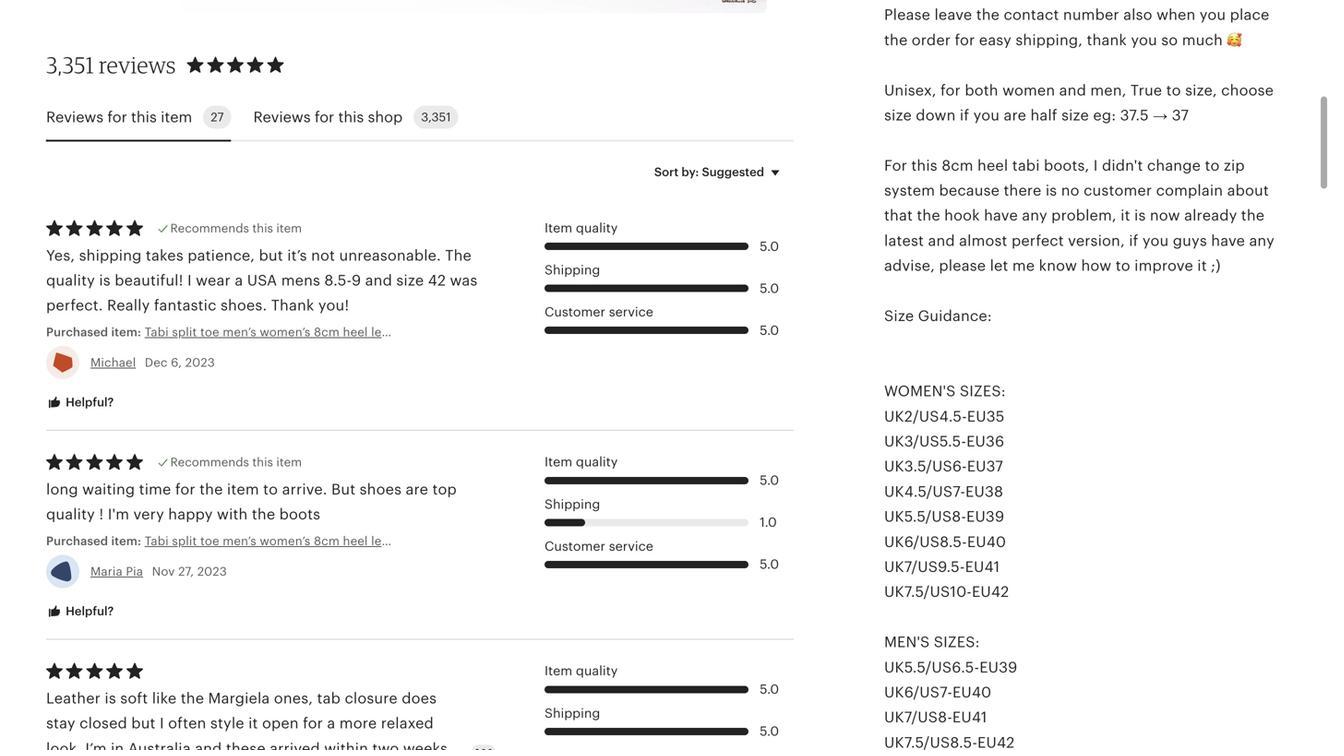 Task type: vqa. For each thing, say whether or not it's contained in the screenshot.
the middle I
yes



Task type: describe. For each thing, give the bounding box(es) containing it.
open
[[262, 716, 299, 732]]

now
[[1150, 207, 1180, 224]]

fantastic
[[154, 297, 217, 314]]

i'm
[[85, 741, 107, 750]]

guys
[[1173, 233, 1207, 249]]

boots inside long waiting time for the item to arrive. but shoes are top quality ! i'm very happy with the boots
[[279, 506, 320, 523]]

item quality for long waiting time for the item to arrive. but shoes are top quality ! i'm very happy with the boots
[[545, 455, 618, 470]]

to left zip
[[1205, 157, 1220, 174]]

please
[[939, 258, 986, 274]]

soft
[[120, 690, 148, 707]]

item up arrive.
[[276, 456, 302, 470]]

uk4.5/us7-
[[884, 484, 966, 500]]

item inside long waiting time for the item to arrive. but shoes are top quality ! i'm very happy with the boots
[[227, 481, 259, 498]]

but
[[331, 481, 356, 498]]

advise,
[[884, 258, 935, 274]]

shoes.
[[221, 297, 267, 314]]

women's
[[884, 383, 956, 400]]

reviews for reviews for this shop
[[253, 109, 311, 125]]

arrive.
[[282, 481, 327, 498]]

with
[[217, 506, 248, 523]]

customer
[[1084, 182, 1152, 199]]

6,
[[171, 356, 182, 370]]

1 horizontal spatial it
[[1121, 207, 1130, 224]]

really
[[107, 297, 150, 314]]

purchased for long waiting time for the item to arrive. but shoes are top quality ! i'm very happy with the boots
[[46, 534, 108, 548]]

tab list containing reviews for this item
[[46, 95, 794, 142]]

3 5.0 from the top
[[760, 323, 779, 338]]

change
[[1147, 157, 1201, 174]]

heel for but
[[343, 534, 368, 548]]

eu41 inside "men's sizes: uk5.5/us6.5-eu39 uk6/us7-eu40 uk7/us8-eu41"
[[953, 710, 987, 726]]

eu40 inside "men's sizes: uk5.5/us6.5-eu39 uk6/us7-eu40 uk7/us8-eu41"
[[953, 684, 992, 701]]

item up it's
[[276, 221, 302, 235]]

1 vertical spatial 2023
[[197, 565, 227, 579]]

hook
[[944, 207, 980, 224]]

1 horizontal spatial have
[[1211, 233, 1245, 249]]

service for yes, shipping takes patience, but it's not unreasonable. the quality is beautiful! i wear a usa mens 8.5-9 and size 42 was perfect. really fantastic shoes. thank you!
[[609, 305, 653, 320]]

uk3/us5.5-
[[884, 433, 967, 450]]

tabi for !
[[145, 534, 169, 548]]

often
[[168, 716, 206, 732]]

for down 3,351 reviews
[[107, 109, 127, 125]]

boots,
[[1044, 157, 1090, 174]]

3,351 for 3,351 reviews
[[46, 51, 94, 78]]

sort
[[654, 165, 679, 179]]

let
[[990, 258, 1008, 274]]

also
[[1124, 7, 1153, 23]]

and inside leather is soft like the margiela ones, tab closure does stay closed but i often style it open for a more relaxed look. i'm in australia and these arrived within two weeks
[[195, 741, 222, 750]]

yes,
[[46, 247, 75, 264]]

to inside long waiting time for the item to arrive. but shoes are top quality ! i'm very happy with the boots
[[263, 481, 278, 498]]

leather is soft like the margiela ones, tab closure does stay closed but i often style it open for a more relaxed look. i'm in australia and these arrived within two weeks 
[[46, 690, 466, 750]]

shop
[[368, 109, 403, 125]]

0 horizontal spatial have
[[984, 207, 1018, 224]]

1 5.0 from the top
[[760, 239, 779, 254]]

for inside leather is soft like the margiela ones, tab closure does stay closed but i often style it open for a more relaxed look. i'm in australia and these arrived within two weeks
[[303, 716, 323, 732]]

maria pia nov 27, 2023
[[90, 565, 227, 579]]

eu35
[[967, 408, 1005, 425]]

size
[[884, 308, 914, 324]]

customer service for long waiting time for the item to arrive. but shoes are top quality ! i'm very happy with the boots
[[545, 539, 653, 554]]

customer for long waiting time for the item to arrive. but shoes are top quality ! i'm very happy with the boots
[[545, 539, 606, 554]]

uk5.5/us6.5-
[[884, 659, 980, 676]]

this up patience,
[[252, 221, 273, 235]]

1 horizontal spatial any
[[1249, 233, 1275, 249]]

is left no
[[1046, 182, 1057, 199]]

4 5.0 from the top
[[760, 473, 779, 488]]

for inside long waiting time for the item to arrive. but shoes are top quality ! i'm very happy with the boots
[[175, 481, 195, 498]]

2 5.0 from the top
[[760, 281, 779, 296]]

the right with
[[252, 506, 275, 523]]

uk2/us4.5-
[[884, 408, 967, 425]]

helpful? for long waiting time for the item to arrive. but shoes are top quality ! i'm very happy with the boots
[[63, 605, 114, 619]]

to right how
[[1116, 258, 1131, 274]]

are inside long waiting time for the item to arrive. but shoes are top quality ! i'm very happy with the boots
[[406, 481, 428, 498]]

the up 'happy'
[[200, 481, 223, 498]]

relaxed
[[381, 716, 434, 732]]

reviews
[[99, 51, 176, 78]]

purchased item: tabi split toe men's women's 8cm heel leather boots eu35-47 for 8.5-
[[46, 325, 501, 339]]

recommends for for
[[170, 456, 249, 470]]

recommends this item for but
[[170, 221, 302, 235]]

perfect.
[[46, 297, 103, 314]]

men's
[[884, 634, 930, 651]]

was
[[450, 272, 478, 289]]

uk7/us9.5-
[[884, 559, 965, 576]]

!
[[99, 506, 104, 523]]

there
[[1004, 182, 1042, 199]]

sizes: for eu35
[[960, 383, 1006, 400]]

dec
[[145, 356, 168, 370]]

split for usa
[[172, 325, 197, 339]]

no
[[1061, 182, 1080, 199]]

australia
[[128, 741, 191, 750]]

look.
[[46, 741, 81, 750]]

2 horizontal spatial it
[[1197, 258, 1207, 274]]

suggested
[[702, 165, 764, 179]]

9
[[352, 272, 361, 289]]

women's sizes: uk2/us4.5-eu35 uk3/us5.5-eu36 uk3.5/us6-eu37 uk4.5/us7-eu38 uk5.5/us8-eu39 uk6/us8.5-eu40 uk7/us9.5-eu41 uk7.5/us10-eu42
[[884, 383, 1009, 601]]

recommends this item for the
[[170, 456, 302, 470]]

like
[[152, 690, 177, 707]]

and inside for this 8cm heel tabi boots, i didn't change to zip system because there is no customer complain about that the hook have any problem, it is now already the latest and almost perfect version, if you guys have any advise, please let me know how to improve it ;)
[[928, 233, 955, 249]]

shipping for yes, shipping takes patience, but it's not unreasonable. the quality is beautiful! i wear a usa mens 8.5-9 and size 42 was perfect. really fantastic shoes. thank you!
[[545, 263, 600, 277]]

3,351 reviews
[[46, 51, 176, 78]]

for left "shop"
[[315, 109, 334, 125]]

42
[[428, 272, 446, 289]]

women's for 8.5-
[[260, 325, 311, 339]]

leave
[[935, 7, 972, 23]]

so
[[1161, 32, 1178, 48]]

a inside yes, shipping takes patience, but it's not unreasonable. the quality is beautiful! i wear a usa mens 8.5-9 and size 42 was perfect. really fantastic shoes. thank you!
[[235, 272, 243, 289]]

0 horizontal spatial any
[[1022, 207, 1047, 224]]

top
[[432, 481, 457, 498]]

guidance:
[[918, 308, 992, 324]]

closed
[[79, 716, 127, 732]]

margiela
[[208, 690, 270, 707]]

the down please
[[884, 32, 908, 48]]

3 item quality from the top
[[545, 664, 618, 679]]

happy
[[168, 506, 213, 523]]

michael link
[[90, 356, 136, 370]]

is left now
[[1134, 207, 1146, 224]]

a inside leather is soft like the margiela ones, tab closure does stay closed but i often style it open for a more relaxed look. i'm in australia and these arrived within two weeks
[[327, 716, 335, 732]]

item inside tab list
[[161, 109, 192, 125]]

sizes: for eu39
[[934, 634, 980, 651]]

are inside unisex, for both women and men, true to size, choose size down if you are half size eg: 37.5 → 37
[[1004, 107, 1026, 124]]

wear
[[196, 272, 231, 289]]

this down reviews
[[131, 109, 157, 125]]

within
[[324, 741, 368, 750]]

for this 8cm heel tabi boots, i didn't change to zip system because there is no customer complain about that the hook have any problem, it is now already the latest and almost perfect version, if you guys have any advise, please let me know how to improve it ;)
[[884, 157, 1275, 274]]

1.0
[[760, 516, 777, 530]]

usa
[[247, 272, 277, 289]]

much
[[1182, 32, 1223, 48]]

maria
[[90, 565, 123, 579]]

→
[[1153, 107, 1168, 124]]

boots for and
[[415, 325, 449, 339]]

know
[[1039, 258, 1077, 274]]

37.5
[[1120, 107, 1149, 124]]

3 item from the top
[[545, 664, 573, 679]]

this left "shop"
[[338, 109, 364, 125]]

eu39 inside "men's sizes: uk5.5/us6.5-eu39 uk6/us7-eu40 uk7/us8-eu41"
[[980, 659, 1018, 676]]

reviews for reviews for this item
[[46, 109, 104, 125]]

sort by: suggested
[[654, 165, 764, 179]]

please
[[884, 7, 931, 23]]

eu37
[[967, 458, 1003, 475]]

tab
[[317, 690, 341, 707]]

men's sizes: uk5.5/us6.5-eu39 uk6/us7-eu40 uk7/us8-eu41
[[884, 634, 1018, 726]]

by:
[[682, 165, 699, 179]]

does
[[402, 690, 437, 707]]

pia
[[126, 565, 143, 579]]

latest
[[884, 233, 924, 249]]

leather for boots
[[371, 534, 412, 548]]

if inside for this 8cm heel tabi boots, i didn't change to zip system because there is no customer complain about that the hook have any problem, it is now already the latest and almost perfect version, if you guys have any advise, please let me know how to improve it ;)
[[1129, 233, 1139, 249]]

eu40 inside women's sizes: uk2/us4.5-eu35 uk3/us5.5-eu36 uk3.5/us6-eu37 uk4.5/us7-eu38 uk5.5/us8-eu39 uk6/us8.5-eu40 uk7/us9.5-eu41 uk7.5/us10-eu42
[[967, 534, 1006, 550]]

you inside unisex, for both women and men, true to size, choose size down if you are half size eg: 37.5 → 37
[[973, 107, 1000, 124]]

but inside leather is soft like the margiela ones, tab closure does stay closed but i often style it open for a more relaxed look. i'm in australia and these arrived within two weeks
[[131, 716, 156, 732]]

it's
[[287, 247, 307, 264]]

unreasonable.
[[339, 247, 441, 264]]



Task type: locate. For each thing, give the bounding box(es) containing it.
eu40 down eu38
[[967, 534, 1006, 550]]

1 purchased item: tabi split toe men's women's 8cm heel leather boots eu35-47 from the top
[[46, 325, 501, 339]]

this right the for
[[911, 157, 938, 174]]

47 for long waiting time for the item to arrive. but shoes are top quality ! i'm very happy with the boots
[[487, 534, 501, 548]]

1 split from the top
[[172, 325, 197, 339]]

1 vertical spatial men's
[[223, 534, 256, 548]]

2023 right 6,
[[185, 356, 215, 370]]

0 vertical spatial eu35-
[[452, 325, 487, 339]]

in
[[111, 741, 124, 750]]

0 vertical spatial recommends this item
[[170, 221, 302, 235]]

style
[[210, 716, 244, 732]]

and down the style
[[195, 741, 222, 750]]

0 vertical spatial 47
[[487, 325, 501, 339]]

1 women's from the top
[[260, 325, 311, 339]]

please leave the contact number also when you place the order for easy shipping, thank you so much 🥰
[[884, 7, 1270, 48]]

0 horizontal spatial size
[[396, 272, 424, 289]]

i inside yes, shipping takes patience, but it's not unreasonable. the quality is beautiful! i wear a usa mens 8.5-9 and size 42 was perfect. really fantastic shoes. thank you!
[[187, 272, 192, 289]]

quality inside long waiting time for the item to arrive. but shoes are top quality ! i'm very happy with the boots
[[46, 506, 95, 523]]

8cm down but
[[314, 534, 340, 548]]

for up down
[[941, 82, 961, 99]]

3 shipping from the top
[[545, 706, 600, 721]]

customer service
[[545, 305, 653, 320], [545, 539, 653, 554]]

a left usa
[[235, 272, 243, 289]]

1 vertical spatial it
[[1197, 258, 1207, 274]]

8cm
[[942, 157, 974, 174], [314, 325, 340, 339], [314, 534, 340, 548]]

choose
[[1221, 82, 1274, 99]]

and inside yes, shipping takes patience, but it's not unreasonable. the quality is beautiful! i wear a usa mens 8.5-9 and size 42 was perfect. really fantastic shoes. thank you!
[[365, 272, 392, 289]]

sizes: inside women's sizes: uk2/us4.5-eu35 uk3/us5.5-eu36 uk3.5/us6-eu37 uk4.5/us7-eu38 uk5.5/us8-eu39 uk6/us8.5-eu40 uk7/us9.5-eu41 uk7.5/us10-eu42
[[960, 383, 1006, 400]]

maria pia link
[[90, 565, 143, 579]]

eu38
[[966, 484, 1003, 500]]

recommends up 'happy'
[[170, 456, 249, 470]]

1 vertical spatial eu35-
[[452, 534, 487, 548]]

complain
[[1156, 182, 1223, 199]]

closure
[[345, 690, 398, 707]]

1 horizontal spatial are
[[1004, 107, 1026, 124]]

heel
[[978, 157, 1008, 174], [343, 325, 368, 339], [343, 534, 368, 548]]

47 for yes, shipping takes patience, but it's not unreasonable. the quality is beautiful! i wear a usa mens 8.5-9 and size 42 was perfect. really fantastic shoes. thank you!
[[487, 325, 501, 339]]

0 vertical spatial customer
[[545, 305, 606, 320]]

shipping
[[79, 247, 142, 264]]

problem,
[[1052, 207, 1117, 224]]

0 vertical spatial i
[[1094, 157, 1098, 174]]

customer
[[545, 305, 606, 320], [545, 539, 606, 554]]

quality
[[576, 221, 618, 235], [46, 272, 95, 289], [576, 455, 618, 470], [46, 506, 95, 523], [576, 664, 618, 679]]

the inside leather is soft like the margiela ones, tab closure does stay closed but i often style it open for a more relaxed look. i'm in australia and these arrived within two weeks
[[181, 690, 204, 707]]

item
[[545, 221, 573, 235], [545, 455, 573, 470], [545, 664, 573, 679]]

1 vertical spatial leather
[[371, 534, 412, 548]]

0 vertical spatial split
[[172, 325, 197, 339]]

0 vertical spatial it
[[1121, 207, 1130, 224]]

i inside leather is soft like the margiela ones, tab closure does stay closed but i often style it open for a more relaxed look. i'm in australia and these arrived within two weeks
[[160, 716, 164, 732]]

leather for and
[[371, 325, 412, 339]]

0 vertical spatial item:
[[111, 325, 141, 339]]

women's for with
[[260, 534, 311, 548]]

this inside for this 8cm heel tabi boots, i didn't change to zip system because there is no customer complain about that the hook have any problem, it is now already the latest and almost perfect version, if you guys have any advise, please let me know how to improve it ;)
[[911, 157, 938, 174]]

0 vertical spatial heel
[[978, 157, 1008, 174]]

for up arrived
[[303, 716, 323, 732]]

true
[[1131, 82, 1162, 99]]

you inside for this 8cm heel tabi boots, i didn't change to zip system because there is no customer complain about that the hook have any problem, it is now already the latest and almost perfect version, if you guys have any advise, please let me know how to improve it ;)
[[1143, 233, 1169, 249]]

0 vertical spatial purchased item: tabi split toe men's women's 8cm heel leather boots eu35-47
[[46, 325, 501, 339]]

purchased
[[46, 325, 108, 339], [46, 534, 108, 548]]

0 vertical spatial eu41
[[965, 559, 1000, 576]]

1 tabi from the top
[[145, 325, 169, 339]]

split down "fantastic"
[[172, 325, 197, 339]]

purchased for yes, shipping takes patience, but it's not unreasonable. the quality is beautiful! i wear a usa mens 8.5-9 and size 42 was perfect. really fantastic shoes. thank you!
[[46, 325, 108, 339]]

very
[[133, 506, 164, 523]]

and down hook
[[928, 233, 955, 249]]

1 customer from the top
[[545, 305, 606, 320]]

eu35- for long waiting time for the item to arrive. but shoes are top quality ! i'm very happy with the boots
[[452, 534, 487, 548]]

6 5.0 from the top
[[760, 683, 779, 697]]

weeks
[[403, 741, 448, 750]]

2 tabi from the top
[[145, 534, 169, 548]]

helpful? button down michael link on the top of page
[[32, 386, 128, 420]]

and
[[1059, 82, 1086, 99], [928, 233, 955, 249], [365, 272, 392, 289], [195, 741, 222, 750]]

recommends for patience,
[[170, 221, 249, 235]]

1 service from the top
[[609, 305, 653, 320]]

tabi split toe men's women's 8cm heel leather boots eu35-47 link for boots
[[145, 533, 501, 550]]

1 vertical spatial a
[[327, 716, 335, 732]]

unisex,
[[884, 82, 937, 99]]

1 vertical spatial eu39
[[980, 659, 1018, 676]]

i'm
[[108, 506, 129, 523]]

purchased down "!"
[[46, 534, 108, 548]]

zip
[[1224, 157, 1245, 174]]

but left it's
[[259, 247, 283, 264]]

0 vertical spatial 8cm
[[942, 157, 974, 174]]

tab list
[[46, 95, 794, 142]]

1 recommends from the top
[[170, 221, 249, 235]]

because
[[939, 182, 1000, 199]]

1 vertical spatial 8cm
[[314, 325, 340, 339]]

item up with
[[227, 481, 259, 498]]

it down the customer
[[1121, 207, 1130, 224]]

1 vertical spatial shipping
[[545, 497, 600, 512]]

1 vertical spatial tabi split toe men's women's 8cm heel leather boots eu35-47 link
[[145, 533, 501, 550]]

women's down long waiting time for the item to arrive. but shoes are top quality ! i'm very happy with the boots
[[260, 534, 311, 548]]

recommends this item up patience,
[[170, 221, 302, 235]]

2 tabi split toe men's women's 8cm heel leather boots eu35-47 link from the top
[[145, 533, 501, 550]]

men's for happy
[[223, 534, 256, 548]]

item: down really
[[111, 325, 141, 339]]

eu36
[[967, 433, 1005, 450]]

0 horizontal spatial if
[[960, 107, 969, 124]]

this up long waiting time for the item to arrive. but shoes are top quality ! i'm very happy with the boots
[[252, 456, 273, 470]]

1 vertical spatial item:
[[111, 534, 141, 548]]

2 vertical spatial item quality
[[545, 664, 618, 679]]

leather down shoes
[[371, 534, 412, 548]]

toe for usa
[[200, 325, 219, 339]]

47
[[487, 325, 501, 339], [487, 534, 501, 548]]

2 men's from the top
[[223, 534, 256, 548]]

reviews
[[46, 109, 104, 125], [253, 109, 311, 125]]

eu40 down the 'uk5.5/us6.5-'
[[953, 684, 992, 701]]

for up 'happy'
[[175, 481, 195, 498]]

recommends
[[170, 221, 249, 235], [170, 456, 249, 470]]

and right 9
[[365, 272, 392, 289]]

5.0
[[760, 239, 779, 254], [760, 281, 779, 296], [760, 323, 779, 338], [760, 473, 779, 488], [760, 558, 779, 572], [760, 683, 779, 697], [760, 725, 779, 739]]

item: for waiting
[[111, 534, 141, 548]]

size down unisex,
[[884, 107, 912, 124]]

tabi split toe men's women's 8cm heel leather boots eu35-47 link down you!
[[145, 324, 501, 341]]

8cm down you!
[[314, 325, 340, 339]]

1 reviews from the left
[[46, 109, 104, 125]]

for inside please leave the contact number also when you place the order for easy shipping, thank you so much 🥰
[[955, 32, 975, 48]]

you down both
[[973, 107, 1000, 124]]

eg:
[[1093, 107, 1116, 124]]

3,351 inside tab list
[[421, 110, 451, 124]]

michael dec 6, 2023
[[90, 356, 215, 370]]

0 vertical spatial tabi
[[145, 325, 169, 339]]

1 vertical spatial any
[[1249, 233, 1275, 249]]

for inside unisex, for both women and men, true to size, choose size down if you are half size eg: 37.5 → 37
[[941, 82, 961, 99]]

two
[[372, 741, 399, 750]]

1 toe from the top
[[200, 325, 219, 339]]

1 vertical spatial service
[[609, 539, 653, 554]]

2 eu35- from the top
[[452, 534, 487, 548]]

2 vertical spatial i
[[160, 716, 164, 732]]

size left 42
[[396, 272, 424, 289]]

shipping for long waiting time for the item to arrive. but shoes are top quality ! i'm very happy with the boots
[[545, 497, 600, 512]]

0 vertical spatial are
[[1004, 107, 1026, 124]]

are down women
[[1004, 107, 1026, 124]]

split for very
[[172, 534, 197, 548]]

2 item quality from the top
[[545, 455, 618, 470]]

recommends this item up long waiting time for the item to arrive. but shoes are top quality ! i'm very happy with the boots
[[170, 456, 302, 470]]

1 vertical spatial boots
[[279, 506, 320, 523]]

1 vertical spatial item
[[545, 455, 573, 470]]

is inside yes, shipping takes patience, but it's not unreasonable. the quality is beautiful! i wear a usa mens 8.5-9 and size 42 was perfect. really fantastic shoes. thank you!
[[99, 272, 111, 289]]

you
[[1200, 7, 1226, 23], [1131, 32, 1157, 48], [973, 107, 1000, 124], [1143, 233, 1169, 249]]

1 vertical spatial women's
[[260, 534, 311, 548]]

1 vertical spatial item quality
[[545, 455, 618, 470]]

are left 'top'
[[406, 481, 428, 498]]

1 vertical spatial recommends
[[170, 456, 249, 470]]

;)
[[1211, 258, 1221, 274]]

0 vertical spatial boots
[[415, 325, 449, 339]]

perfect
[[1012, 233, 1064, 249]]

toe for very
[[200, 534, 219, 548]]

1 vertical spatial purchased item: tabi split toe men's women's 8cm heel leather boots eu35-47
[[46, 534, 501, 548]]

eu39 down eu38
[[966, 509, 1005, 525]]

sizes: inside "men's sizes: uk5.5/us6.5-eu39 uk6/us7-eu40 uk7/us8-eu41"
[[934, 634, 980, 651]]

more
[[339, 716, 377, 732]]

it up these
[[248, 716, 258, 732]]

2 vertical spatial shipping
[[545, 706, 600, 721]]

3,351 right "shop"
[[421, 110, 451, 124]]

0 vertical spatial helpful? button
[[32, 386, 128, 420]]

1 leather from the top
[[371, 325, 412, 339]]

i up the australia
[[160, 716, 164, 732]]

heel down you!
[[343, 325, 368, 339]]

2 split from the top
[[172, 534, 197, 548]]

8.5-
[[324, 272, 352, 289]]

eu39 down eu42
[[980, 659, 1018, 676]]

men,
[[1090, 82, 1127, 99]]

2 customer service from the top
[[545, 539, 653, 554]]

is
[[1046, 182, 1057, 199], [1134, 207, 1146, 224], [99, 272, 111, 289], [105, 690, 116, 707]]

the
[[445, 247, 472, 264]]

long
[[46, 481, 78, 498]]

a
[[235, 272, 243, 289], [327, 716, 335, 732]]

purchased item: tabi split toe men's women's 8cm heel leather boots eu35-47 down long waiting time for the item to arrive. but shoes are top quality ! i'm very happy with the boots
[[46, 534, 501, 548]]

item for long waiting time for the item to arrive. but shoes are top quality ! i'm very happy with the boots
[[545, 455, 573, 470]]

you left so
[[1131, 32, 1157, 48]]

size
[[884, 107, 912, 124], [1062, 107, 1089, 124], [396, 272, 424, 289]]

but inside yes, shipping takes patience, but it's not unreasonable. the quality is beautiful! i wear a usa mens 8.5-9 and size 42 was perfect. really fantastic shoes. thank you!
[[259, 247, 283, 264]]

item for yes, shipping takes patience, but it's not unreasonable. the quality is beautiful! i wear a usa mens 8.5-9 and size 42 was perfect. really fantastic shoes. thank you!
[[545, 221, 573, 235]]

these
[[226, 741, 266, 750]]

tabi down very
[[145, 534, 169, 548]]

toe
[[200, 325, 219, 339], [200, 534, 219, 548]]

1 vertical spatial 3,351
[[421, 110, 451, 124]]

1 horizontal spatial but
[[259, 247, 283, 264]]

8cm for but
[[314, 534, 340, 548]]

helpful? button for yes, shipping takes patience, but it's not unreasonable. the quality is beautiful! i wear a usa mens 8.5-9 and size 42 was perfect. really fantastic shoes. thank you!
[[32, 386, 128, 420]]

the up often
[[181, 690, 204, 707]]

0 horizontal spatial reviews
[[46, 109, 104, 125]]

eu35- for yes, shipping takes patience, but it's not unreasonable. the quality is beautiful! i wear a usa mens 8.5-9 and size 42 was perfect. really fantastic shoes. thank you!
[[452, 325, 487, 339]]

long waiting time for the item to arrive. but shoes are top quality ! i'm very happy with the boots
[[46, 481, 457, 523]]

eu39 inside women's sizes: uk2/us4.5-eu35 uk3/us5.5-eu36 uk3.5/us6-eu37 uk4.5/us7-eu38 uk5.5/us8-eu39 uk6/us8.5-eu40 uk7/us9.5-eu41 uk7.5/us10-eu42
[[966, 509, 1005, 525]]

to up the 37 on the top right
[[1166, 82, 1181, 99]]

0 horizontal spatial but
[[131, 716, 156, 732]]

men's for mens
[[223, 325, 256, 339]]

half
[[1031, 107, 1058, 124]]

27,
[[178, 565, 194, 579]]

if inside unisex, for both women and men, true to size, choose size down if you are half size eg: 37.5 → 37
[[960, 107, 969, 124]]

sizes: up the 'eu35'
[[960, 383, 1006, 400]]

eu35- down was
[[452, 325, 487, 339]]

0 horizontal spatial it
[[248, 716, 258, 732]]

and left men,
[[1059, 82, 1086, 99]]

tabi
[[1012, 157, 1040, 174]]

didn't
[[1102, 157, 1143, 174]]

2 vertical spatial 8cm
[[314, 534, 340, 548]]

it inside leather is soft like the margiela ones, tab closure does stay closed but i often style it open for a more relaxed look. i'm in australia and these arrived within two weeks
[[248, 716, 258, 732]]

2 helpful? button from the top
[[32, 595, 128, 629]]

helpful? down maria
[[63, 605, 114, 619]]

0 vertical spatial men's
[[223, 325, 256, 339]]

you!
[[318, 297, 349, 314]]

2 recommends from the top
[[170, 456, 249, 470]]

8cm for the
[[314, 325, 340, 339]]

0 vertical spatial 3,351
[[46, 51, 94, 78]]

already
[[1184, 207, 1237, 224]]

not
[[311, 247, 335, 264]]

service
[[609, 305, 653, 320], [609, 539, 653, 554]]

0 vertical spatial tabi split toe men's women's 8cm heel leather boots eu35-47 link
[[145, 324, 501, 341]]

1 vertical spatial eu41
[[953, 710, 987, 726]]

leather
[[371, 325, 412, 339], [371, 534, 412, 548]]

to
[[1166, 82, 1181, 99], [1205, 157, 1220, 174], [1116, 258, 1131, 274], [263, 481, 278, 498]]

i left didn't
[[1094, 157, 1098, 174]]

helpful? button for long waiting time for the item to arrive. but shoes are top quality ! i'm very happy with the boots
[[32, 595, 128, 629]]

purchased item: tabi split toe men's women's 8cm heel leather boots eu35-47 down the thank
[[46, 325, 501, 339]]

1 vertical spatial recommends this item
[[170, 456, 302, 470]]

1 recommends this item from the top
[[170, 221, 302, 235]]

1 vertical spatial eu40
[[953, 684, 992, 701]]

2 vertical spatial it
[[248, 716, 258, 732]]

helpful? button down maria
[[32, 595, 128, 629]]

if right down
[[960, 107, 969, 124]]

is inside leather is soft like the margiela ones, tab closure does stay closed but i often style it open for a more relaxed look. i'm in australia and these arrived within two weeks
[[105, 690, 116, 707]]

the up easy in the top of the page
[[976, 7, 1000, 23]]

quality inside yes, shipping takes patience, but it's not unreasonable. the quality is beautiful! i wear a usa mens 8.5-9 and size 42 was perfect. really fantastic shoes. thank you!
[[46, 272, 95, 289]]

sizes: up the 'uk5.5/us6.5-'
[[934, 634, 980, 651]]

item:
[[111, 325, 141, 339], [111, 534, 141, 548]]

i left "wear"
[[187, 272, 192, 289]]

reviews right 27
[[253, 109, 311, 125]]

sort by: suggested button
[[640, 153, 800, 191]]

michael
[[90, 356, 136, 370]]

1 vertical spatial are
[[406, 481, 428, 498]]

have up ;)
[[1211, 233, 1245, 249]]

shipping,
[[1016, 32, 1083, 48]]

service for long waiting time for the item to arrive. but shoes are top quality ! i'm very happy with the boots
[[609, 539, 653, 554]]

boots down 42
[[415, 325, 449, 339]]

ones,
[[274, 690, 313, 707]]

0 vertical spatial if
[[960, 107, 969, 124]]

you up much
[[1200, 7, 1226, 23]]

heel down but
[[343, 534, 368, 548]]

stay
[[46, 716, 75, 732]]

1 customer service from the top
[[545, 305, 653, 320]]

2 vertical spatial heel
[[343, 534, 368, 548]]

tabi split toe men's women's 8cm heel leather boots eu35-47 link down arrive.
[[145, 533, 501, 550]]

heel for the
[[343, 325, 368, 339]]

0 vertical spatial toe
[[200, 325, 219, 339]]

shoes
[[360, 481, 402, 498]]

0 vertical spatial customer service
[[545, 305, 653, 320]]

item left 27
[[161, 109, 192, 125]]

1 men's from the top
[[223, 325, 256, 339]]

1 vertical spatial but
[[131, 716, 156, 732]]

5 5.0 from the top
[[760, 558, 779, 572]]

tabi up dec
[[145, 325, 169, 339]]

boots down arrive.
[[279, 506, 320, 523]]

1 helpful? button from the top
[[32, 386, 128, 420]]

2 horizontal spatial size
[[1062, 107, 1089, 124]]

2 women's from the top
[[260, 534, 311, 548]]

2 item from the top
[[545, 455, 573, 470]]

is down "shipping"
[[99, 272, 111, 289]]

1 vertical spatial tabi
[[145, 534, 169, 548]]

2 leather from the top
[[371, 534, 412, 548]]

1 item quality from the top
[[545, 221, 618, 235]]

heel inside for this 8cm heel tabi boots, i didn't change to zip system because there is no customer complain about that the hook have any problem, it is now already the latest and almost perfect version, if you guys have any advise, please let me know how to improve it ;)
[[978, 157, 1008, 174]]

for
[[884, 157, 907, 174]]

reviews down 3,351 reviews
[[46, 109, 104, 125]]

0 vertical spatial service
[[609, 305, 653, 320]]

2 purchased from the top
[[46, 534, 108, 548]]

1 47 from the top
[[487, 325, 501, 339]]

7 5.0 from the top
[[760, 725, 779, 739]]

size left eg:
[[1062, 107, 1089, 124]]

toe down "fantastic"
[[200, 325, 219, 339]]

is left soft
[[105, 690, 116, 707]]

leather down unreasonable.
[[371, 325, 412, 339]]

eu41 down uk6/us7-
[[953, 710, 987, 726]]

toe down 'happy'
[[200, 534, 219, 548]]

1 helpful? from the top
[[63, 396, 114, 409]]

uk6/us8.5-
[[884, 534, 967, 550]]

for down leave
[[955, 32, 975, 48]]

tabi for wear
[[145, 325, 169, 339]]

1 vertical spatial heel
[[343, 325, 368, 339]]

waiting
[[82, 481, 135, 498]]

boots for boots
[[415, 534, 449, 548]]

2 horizontal spatial i
[[1094, 157, 1098, 174]]

me
[[1013, 258, 1035, 274]]

1 horizontal spatial if
[[1129, 233, 1139, 249]]

1 item: from the top
[[111, 325, 141, 339]]

when
[[1157, 7, 1196, 23]]

system
[[884, 182, 935, 199]]

and inside unisex, for both women and men, true to size, choose size down if you are half size eg: 37.5 → 37
[[1059, 82, 1086, 99]]

if right version,
[[1129, 233, 1139, 249]]

8cm up the because
[[942, 157, 974, 174]]

size inside yes, shipping takes patience, but it's not unreasonable. the quality is beautiful! i wear a usa mens 8.5-9 and size 42 was perfect. really fantastic shoes. thank you!
[[396, 272, 424, 289]]

2 item: from the top
[[111, 534, 141, 548]]

item: down i'm
[[111, 534, 141, 548]]

0 vertical spatial 2023
[[185, 356, 215, 370]]

2 helpful? from the top
[[63, 605, 114, 619]]

2 vertical spatial boots
[[415, 534, 449, 548]]

2 shipping from the top
[[545, 497, 600, 512]]

order
[[912, 32, 951, 48]]

2 purchased item: tabi split toe men's women's 8cm heel leather boots eu35-47 from the top
[[46, 534, 501, 548]]

1 vertical spatial customer service
[[545, 539, 653, 554]]

0 vertical spatial but
[[259, 247, 283, 264]]

2 toe from the top
[[200, 534, 219, 548]]

1 eu35- from the top
[[452, 325, 487, 339]]

8cm inside for this 8cm heel tabi boots, i didn't change to zip system because there is no customer complain about that the hook have any problem, it is now already the latest and almost perfect version, if you guys have any advise, please let me know how to improve it ;)
[[942, 157, 974, 174]]

1 vertical spatial helpful? button
[[32, 595, 128, 629]]

1 vertical spatial helpful?
[[63, 605, 114, 619]]

0 vertical spatial have
[[984, 207, 1018, 224]]

purchased item: tabi split toe men's women's 8cm heel leather boots eu35-47 for with
[[46, 534, 501, 548]]

1 vertical spatial sizes:
[[934, 634, 980, 651]]

3,351 left reviews
[[46, 51, 94, 78]]

customer for yes, shipping takes patience, but it's not unreasonable. the quality is beautiful! i wear a usa mens 8.5-9 and size 42 was perfect. really fantastic shoes. thank you!
[[545, 305, 606, 320]]

1 item from the top
[[545, 221, 573, 235]]

0 horizontal spatial i
[[160, 716, 164, 732]]

to left arrive.
[[263, 481, 278, 498]]

1 vertical spatial purchased
[[46, 534, 108, 548]]

1 vertical spatial customer
[[545, 539, 606, 554]]

0 vertical spatial item quality
[[545, 221, 618, 235]]

1 vertical spatial if
[[1129, 233, 1139, 249]]

a down tab
[[327, 716, 335, 732]]

to inside unisex, for both women and men, true to size, choose size down if you are half size eg: 37.5 → 37
[[1166, 82, 1181, 99]]

tabi split toe men's women's 8cm heel leather boots eu35-47 link for and
[[145, 324, 501, 341]]

0 vertical spatial women's
[[260, 325, 311, 339]]

takes
[[146, 247, 184, 264]]

1 vertical spatial split
[[172, 534, 197, 548]]

0 vertical spatial a
[[235, 272, 243, 289]]

purchased item: tabi split toe men's women's 8cm heel leather boots eu35-47
[[46, 325, 501, 339], [46, 534, 501, 548]]

the right that
[[917, 207, 940, 224]]

1 vertical spatial toe
[[200, 534, 219, 548]]

eu41 up eu42
[[965, 559, 1000, 576]]

helpful? down michael link on the top of page
[[63, 396, 114, 409]]

the down about
[[1241, 207, 1265, 224]]

split down 'happy'
[[172, 534, 197, 548]]

1 horizontal spatial a
[[327, 716, 335, 732]]

2 customer from the top
[[545, 539, 606, 554]]

0 vertical spatial eu40
[[967, 534, 1006, 550]]

you up improve
[[1143, 233, 1169, 249]]

2 47 from the top
[[487, 534, 501, 548]]

0 horizontal spatial 3,351
[[46, 51, 94, 78]]

2 service from the top
[[609, 539, 653, 554]]

helpful? for yes, shipping takes patience, but it's not unreasonable. the quality is beautiful! i wear a usa mens 8.5-9 and size 42 was perfect. really fantastic shoes. thank you!
[[63, 396, 114, 409]]

men's down "shoes."
[[223, 325, 256, 339]]

1 shipping from the top
[[545, 263, 600, 277]]

item quality for yes, shipping takes patience, but it's not unreasonable. the quality is beautiful! i wear a usa mens 8.5-9 and size 42 was perfect. really fantastic shoes. thank you!
[[545, 221, 618, 235]]

uk6/us7-
[[884, 684, 953, 701]]

women's down the thank
[[260, 325, 311, 339]]

1 tabi split toe men's women's 8cm heel leather boots eu35-47 link from the top
[[145, 324, 501, 341]]

item: for shipping
[[111, 325, 141, 339]]

0 vertical spatial item
[[545, 221, 573, 235]]

boots down 'top'
[[415, 534, 449, 548]]

number
[[1063, 7, 1119, 23]]

0 vertical spatial sizes:
[[960, 383, 1006, 400]]

2 reviews from the left
[[253, 109, 311, 125]]

0 vertical spatial leather
[[371, 325, 412, 339]]

eu41 inside women's sizes: uk2/us4.5-eu35 uk3/us5.5-eu36 uk3.5/us6-eu37 uk4.5/us7-eu38 uk5.5/us8-eu39 uk6/us8.5-eu40 uk7/us9.5-eu41 uk7.5/us10-eu42
[[965, 559, 1000, 576]]

1 horizontal spatial size
[[884, 107, 912, 124]]

0 vertical spatial any
[[1022, 207, 1047, 224]]

any up perfect
[[1022, 207, 1047, 224]]

customer service for yes, shipping takes patience, but it's not unreasonable. the quality is beautiful! i wear a usa mens 8.5-9 and size 42 was perfect. really fantastic shoes. thank you!
[[545, 305, 653, 320]]

it
[[1121, 207, 1130, 224], [1197, 258, 1207, 274], [248, 716, 258, 732]]

recommends up patience,
[[170, 221, 249, 235]]

0 vertical spatial eu39
[[966, 509, 1005, 525]]

3,351 for 3,351
[[421, 110, 451, 124]]

1 vertical spatial 47
[[487, 534, 501, 548]]

i inside for this 8cm heel tabi boots, i didn't change to zip system because there is no customer complain about that the hook have any problem, it is now already the latest and almost perfect version, if you guys have any advise, please let me know how to improve it ;)
[[1094, 157, 1098, 174]]

men's
[[223, 325, 256, 339], [223, 534, 256, 548]]

2 vertical spatial item
[[545, 664, 573, 679]]

1 purchased from the top
[[46, 325, 108, 339]]

2 recommends this item from the top
[[170, 456, 302, 470]]

1 horizontal spatial reviews
[[253, 109, 311, 125]]

unisex, for both women and men, true to size, choose size down if you are half size eg: 37.5 → 37
[[884, 82, 1274, 124]]

0 vertical spatial shipping
[[545, 263, 600, 277]]



